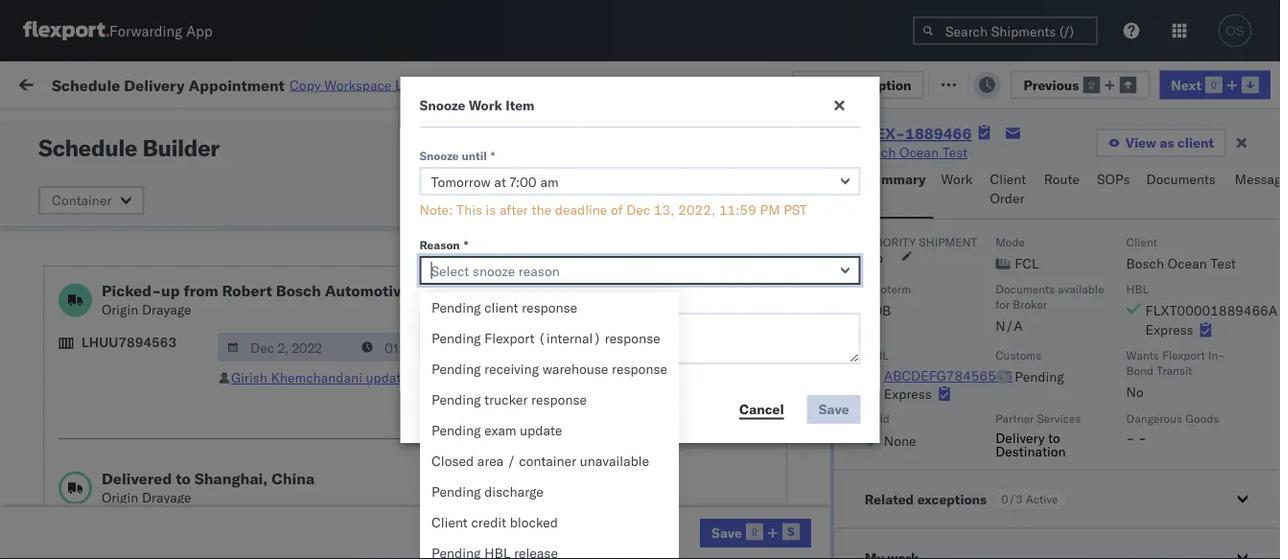 Task type: describe. For each thing, give the bounding box(es) containing it.
due dec 13, 11:59 pm
[[641, 76, 783, 93]]

: for status
[[137, 119, 141, 133]]

summary
[[865, 171, 926, 188]]

-- : -- -- text field
[[352, 333, 488, 362]]

delivered
[[102, 469, 172, 488]]

after
[[500, 201, 529, 218]]

4 nov from the top
[[299, 361, 324, 378]]

4 11:59 pm pdt, nov 4, 2022 from the top
[[201, 361, 377, 378]]

schedule for 3rd schedule pickup from los angeles, ca button from the top of the page
[[44, 393, 101, 410]]

pst
[[784, 201, 808, 218]]

0 horizontal spatial for
[[183, 119, 198, 133]]

pending trucker response
[[432, 391, 587, 408]]

4 hlxu6269489, from the top
[[1176, 361, 1274, 378]]

fcl down mode button
[[522, 192, 546, 209]]

note: this is after the deadline of dec 13, 2022, 11:59 pm pst
[[420, 201, 808, 218]]

resize handle column header for workitem
[[274, 149, 297, 559]]

1 vertical spatial flex-1889466
[[951, 488, 1050, 505]]

order
[[991, 190, 1025, 207]]

picked-up from robert bosch automotive steering (flep) origin drayage
[[102, 281, 531, 318]]

3 11:59 pm pdt, nov 4, 2022 from the top
[[201, 319, 377, 336]]

schedule builder
[[38, 133, 219, 162]]

2 nov from the top
[[299, 277, 324, 294]]

3 4, from the top
[[328, 319, 340, 336]]

1 ocean fcl from the top
[[479, 192, 546, 209]]

fcl up the blocked
[[522, 488, 546, 505]]

due
[[641, 76, 665, 93]]

documents up confirm
[[44, 454, 114, 471]]

3 schedule pickup from los angeles, ca link from the top
[[44, 392, 272, 430]]

girish khemchandani updated on feb 7 button
[[231, 369, 473, 386]]

6 test123456 from the top
[[1198, 446, 1279, 462]]

ocean inside "link"
[[900, 144, 939, 161]]

schedule for second schedule pickup from los angeles, ca button from the top of the page
[[44, 308, 101, 325]]

4 flex-1846748 from the top
[[951, 361, 1050, 378]]

1 ca from the top
[[44, 285, 62, 302]]

pickup left "up"
[[104, 266, 146, 283]]

progress
[[299, 119, 347, 133]]

205 on track
[[441, 74, 519, 91]]

pending for pending trucker response
[[432, 391, 481, 408]]

pickup inside confirm pickup from los angeles, ca
[[97, 520, 138, 536]]

in
[[286, 119, 296, 133]]

9 ocean fcl from the top
[[479, 530, 546, 547]]

0 vertical spatial 1889466
[[906, 124, 972, 143]]

2 pdt, from the top
[[266, 277, 296, 294]]

automotive
[[325, 281, 410, 300]]

lock
[[422, 186, 451, 203]]

cancel button
[[728, 395, 796, 424]]

0 vertical spatial flex-1889466
[[858, 124, 972, 143]]

documents button
[[1139, 162, 1228, 219]]

fcl right credit
[[522, 530, 546, 547]]

1 flex-1846748 from the top
[[951, 235, 1050, 251]]

4 test123456 from the top
[[1198, 361, 1279, 378]]

trucker
[[485, 391, 528, 408]]

6 ceau7522281, from the top
[[1074, 445, 1172, 462]]

broker
[[1013, 296, 1048, 311]]

cascading
[[609, 186, 673, 203]]

container numbers
[[1074, 149, 1125, 179]]

save
[[712, 524, 742, 541]]

resize handle column header for client name
[[696, 149, 719, 559]]

os
[[1226, 24, 1245, 38]]

2 horizontal spatial dec
[[669, 76, 694, 93]]

pending for pending client response
[[432, 299, 481, 316]]

actions
[[1223, 157, 1263, 171]]

client inside list box
[[485, 299, 519, 316]]

incoterm
[[865, 281, 912, 295]]

this
[[457, 201, 483, 218]]

4 schedule pickup from los angeles, ca button from the top
[[44, 476, 272, 517]]

pm up mmm d, yyyy text field
[[241, 277, 262, 294]]

activity log button
[[441, 73, 512, 96]]

mbl/mawb
[[1198, 157, 1265, 171]]

fcl down the
[[522, 235, 546, 251]]

1 h from the top
[[1277, 234, 1281, 251]]

shipment
[[919, 234, 978, 248]]

3 ca from the top
[[44, 412, 62, 429]]

pm left pst
[[760, 201, 781, 218]]

fcl up additional comments (optional)
[[522, 277, 546, 294]]

pending for pending exam update
[[432, 422, 481, 439]]

appointment for 2nd schedule delivery appointment button from the bottom of the page
[[157, 234, 236, 250]]

to inside delivered to shanghai, china origin drayage
[[176, 469, 191, 488]]

2 ceau7522281, hlxu6269489, h from the top
[[1074, 276, 1281, 293]]

--
[[728, 192, 745, 209]]

client name button
[[594, 153, 699, 172]]

from inside picked-up from robert bosch automotive steering (flep) origin drayage
[[184, 281, 218, 300]]

pickup up confirm pickup from los angeles, ca
[[104, 477, 146, 494]]

destination
[[996, 442, 1067, 459]]

pm down robert
[[241, 319, 262, 336]]

upload customs clearance documents for second the upload customs clearance documents button from the bottom
[[44, 182, 210, 218]]

appointment for first schedule delivery appointment button from the bottom of the page
[[157, 360, 236, 377]]

1 schedule pickup from los angeles, ca button from the top
[[44, 265, 272, 306]]

schedule pickup from los angeles, ca for 3rd schedule pickup from los angeles, ca link
[[44, 393, 259, 429]]

container
[[519, 453, 577, 470]]

sops
[[1098, 171, 1131, 188]]

angeles, for confirm pickup from los angeles, ca link
[[198, 520, 251, 536]]

1 horizontal spatial exception
[[981, 74, 1043, 91]]

import
[[162, 74, 205, 91]]

4 schedule pickup from los angeles, ca link from the top
[[44, 476, 272, 515]]

blocked,
[[235, 119, 283, 133]]

workspace
[[324, 76, 392, 93]]

forwarding app
[[109, 22, 213, 40]]

1 horizontal spatial file
[[954, 74, 977, 91]]

drayage inside picked-up from robert bosch automotive steering (flep) origin drayage
[[142, 301, 191, 318]]

clearance for second the upload customs clearance documents button from the top
[[149, 435, 210, 452]]

in-
[[1209, 347, 1226, 362]]

flexport. image
[[23, 21, 109, 40]]

cascading dates
[[609, 186, 711, 203]]

consignee inside button
[[728, 157, 783, 171]]

batch action button
[[1144, 69, 1270, 97]]

pending for pending flexport (internal) response
[[432, 330, 481, 347]]

8 ocean fcl from the top
[[479, 488, 546, 505]]

as
[[1160, 134, 1175, 151]]

2 schedule delivery appointment button from the top
[[44, 359, 236, 380]]

: for snoozed
[[441, 119, 445, 133]]

2 upload customs clearance documents button from the top
[[44, 434, 272, 474]]

4 h from the top
[[1277, 361, 1281, 378]]

pending for pending discharge
[[432, 484, 481, 500]]

client for credit
[[432, 514, 468, 531]]

0 vertical spatial on
[[469, 74, 484, 91]]

2 4, from the top
[[328, 277, 340, 294]]

snoozed : no
[[397, 119, 465, 133]]

MMM D, YYYY text field
[[218, 333, 354, 362]]

4 1846748 from the top
[[992, 361, 1050, 378]]

0 horizontal spatial file
[[822, 76, 846, 93]]

client for name
[[603, 157, 634, 171]]

documents down workitem
[[44, 201, 114, 218]]

abcdefg78456546 button
[[884, 367, 1013, 384]]

area
[[478, 453, 504, 470]]

schedule pickup from los angeles, ca for third schedule pickup from los angeles, ca link from the bottom of the page
[[44, 308, 259, 344]]

my work
[[19, 70, 104, 96]]

9 resize handle column header from the left
[[1246, 149, 1269, 559]]

client for bosch
[[1127, 234, 1158, 248]]

3 ocean fcl from the top
[[479, 277, 546, 294]]

1 schedule delivery appointment button from the top
[[44, 233, 236, 254]]

upload customs clearance documents for second the upload customs clearance documents button from the top
[[44, 435, 210, 471]]

by:
[[69, 118, 88, 134]]

lock schedule
[[422, 186, 512, 203]]

0/3 active
[[1002, 492, 1059, 506]]

2 resize handle column header from the left
[[379, 149, 402, 559]]

risk
[[396, 74, 419, 91]]

dates
[[677, 186, 711, 203]]

delivery up picked-
[[104, 234, 154, 250]]

6 ocean fcl from the top
[[479, 403, 546, 420]]

batch
[[1174, 74, 1212, 91]]

5 ceau7522281, from the top
[[1074, 403, 1172, 420]]

snooze until *
[[420, 148, 495, 163]]

4 ca from the top
[[44, 496, 62, 513]]

6 1846748 from the top
[[992, 446, 1050, 462]]

/
[[507, 453, 516, 470]]

origin inside picked-up from robert bosch automotive steering (flep) origin drayage
[[102, 301, 139, 318]]

response right 'warehouse'
[[612, 361, 668, 378]]

ca inside confirm pickup from los angeles, ca
[[44, 539, 62, 555]]

1 test123456 from the top
[[1198, 235, 1279, 251]]

priority shipment
[[865, 234, 978, 248]]

the
[[532, 201, 552, 218]]

work for snooze
[[469, 97, 502, 114]]

id
[[945, 157, 956, 171]]

none
[[884, 432, 917, 449]]

work button
[[934, 162, 983, 219]]

deadline
[[201, 157, 247, 171]]

5 ocean fcl from the top
[[479, 361, 546, 378]]

delivery up the ready
[[124, 75, 185, 94]]

goods
[[1186, 411, 1220, 425]]

from for third schedule pickup from los angeles, ca link from the bottom of the page
[[149, 308, 177, 325]]

receiving
[[485, 361, 539, 378]]

shanghai,
[[194, 469, 268, 488]]

2 hlxu6269489, from the top
[[1176, 276, 1274, 293]]

note:
[[420, 201, 453, 218]]

schedule for first schedule delivery appointment button from the bottom of the page
[[44, 360, 101, 377]]

1 ceau7522281, from the top
[[1074, 234, 1172, 251]]

(optional)
[[541, 294, 603, 308]]

exam
[[485, 422, 517, 439]]

additional
[[420, 294, 477, 308]]

2 11:59 pm pdt, nov 4, 2022 from the top
[[201, 277, 377, 294]]

5 hlxu6269489, from the top
[[1176, 403, 1274, 420]]

5 1846748 from the top
[[992, 403, 1050, 420]]

Search Work text field
[[636, 69, 845, 97]]

container for container
[[52, 192, 112, 209]]

2 horizontal spatial work
[[942, 171, 973, 188]]

lhuu7894563,
[[1074, 487, 1173, 504]]

confirm pickup from los angeles, ca link
[[44, 519, 272, 557]]

container for container numbers
[[1074, 149, 1125, 164]]

6 h from the top
[[1277, 445, 1281, 462]]

1 ceau7522281, hlxu6269489, h from the top
[[1074, 234, 1281, 251]]

schedule for 4th schedule pickup from los angeles, ca button from the top
[[44, 477, 101, 494]]

4 ceau7522281, from the top
[[1074, 361, 1172, 378]]

available
[[1058, 281, 1105, 295]]

pm up the consignee button
[[762, 76, 783, 93]]

Tomorrow at 7:00 am text field
[[420, 167, 861, 196]]

delivery inside partner services delivery to destination
[[996, 429, 1045, 446]]

ocean inside client bosch ocean test incoterm fob
[[1168, 255, 1208, 272]]

0 horizontal spatial dec
[[298, 488, 323, 505]]

client credit blocked
[[432, 514, 558, 531]]

pending for pending
[[1015, 368, 1065, 385]]

2 ceau7522281, from the top
[[1074, 276, 1172, 293]]

edt
[[499, 339, 524, 355]]

pm left pst,
[[241, 488, 262, 505]]

status : ready for work, blocked, in progress
[[104, 119, 347, 133]]

Select snooze reason text field
[[420, 256, 861, 285]]

demo
[[657, 192, 693, 209]]

workitem
[[21, 157, 75, 171]]

from for 3rd schedule pickup from los angeles, ca link
[[149, 393, 177, 410]]

response down the pending receiving warehouse response
[[532, 391, 587, 408]]

flexport demo consignee
[[603, 192, 761, 209]]

fcl up broker
[[1015, 255, 1040, 272]]

next
[[1172, 76, 1202, 93]]

snooze for until
[[420, 148, 459, 163]]

response up pending flexport (internal) response
[[522, 299, 578, 316]]

759
[[352, 74, 377, 91]]

1 horizontal spatial 1889466
[[992, 488, 1050, 505]]

lhuu7894563
[[82, 334, 177, 351]]

0 horizontal spatial file exception
[[822, 76, 912, 93]]

is
[[486, 201, 496, 218]]

response right (internal)
[[605, 330, 661, 347]]

documents available for broker n/a
[[996, 281, 1105, 334]]

app
[[186, 22, 213, 40]]



Task type: locate. For each thing, give the bounding box(es) containing it.
1 upload customs clearance documents link from the top
[[44, 181, 272, 219]]

from inside confirm pickup from los angeles, ca
[[142, 520, 170, 536]]

0 vertical spatial 13,
[[697, 76, 718, 93]]

2 horizontal spatial 13,
[[697, 76, 718, 93]]

2 vertical spatial appointment
[[157, 360, 236, 377]]

client inside button
[[1178, 134, 1215, 151]]

test inside client bosch ocean test incoterm fob
[[1211, 255, 1237, 272]]

express for hbl
[[1146, 321, 1194, 338]]

pm up robert
[[241, 235, 262, 251]]

for up n/a
[[996, 296, 1010, 311]]

angeles, left pst,
[[206, 477, 259, 494]]

updated
[[366, 369, 416, 386]]

fcl right /
[[522, 446, 546, 462]]

blocked
[[510, 514, 558, 531]]

(0)
[[311, 74, 336, 91]]

2 schedule pickup from los angeles, ca button from the top
[[44, 307, 272, 348]]

client inside button
[[991, 171, 1027, 188]]

response
[[522, 299, 578, 316], [605, 330, 661, 347], [612, 361, 668, 378], [532, 391, 587, 408]]

drayage inside delivered to shanghai, china origin drayage
[[142, 489, 191, 506]]

1 horizontal spatial client
[[1178, 134, 1215, 151]]

2 schedule delivery appointment from the top
[[44, 360, 236, 377]]

11:59
[[721, 76, 759, 93], [719, 201, 757, 218], [201, 235, 238, 251], [201, 277, 238, 294], [201, 319, 238, 336], [201, 361, 238, 378], [201, 488, 238, 505]]

7 resize handle column header from the left
[[1041, 149, 1064, 559]]

work for import
[[208, 74, 242, 91]]

confirm
[[44, 520, 93, 536]]

1 vertical spatial upload customs clearance documents
[[44, 435, 210, 471]]

client up edt
[[485, 299, 519, 316]]

warehouse
[[543, 361, 609, 378]]

origin inside delivered to shanghai, china origin drayage
[[102, 489, 139, 506]]

dec right pst,
[[298, 488, 323, 505]]

13, right china
[[327, 488, 348, 505]]

0 vertical spatial schedule delivery appointment button
[[44, 233, 236, 254]]

0 horizontal spatial 13,
[[327, 488, 348, 505]]

schedule delivery appointment button
[[44, 233, 236, 254], [44, 359, 236, 380]]

3 hlxu6269489, from the top
[[1176, 319, 1274, 335]]

: up the snooze until *
[[441, 119, 445, 133]]

6 flex-1846748 from the top
[[951, 446, 1050, 462]]

comments
[[480, 294, 538, 308]]

feb
[[439, 369, 461, 386]]

hlxu6269489, down ymluw23667
[[1176, 234, 1274, 251]]

schedule pickup from los angeles, ca button
[[44, 265, 272, 306], [44, 307, 272, 348], [44, 392, 272, 432], [44, 476, 272, 517]]

0 vertical spatial upload customs clearance documents
[[44, 182, 210, 218]]

ocean fcl down mode button
[[479, 192, 546, 209]]

None checkbox
[[523, 191, 550, 199]]

1 vertical spatial upload customs clearance documents button
[[44, 434, 272, 474]]

reason *
[[420, 237, 468, 252]]

n/a
[[996, 317, 1023, 334]]

1 vertical spatial no
[[866, 249, 884, 266]]

ocean fcl down after
[[479, 235, 546, 251]]

1 vertical spatial schedule delivery appointment
[[44, 360, 236, 377]]

flexport for wants flexport in- bond transit no
[[1163, 347, 1206, 362]]

test123456 up abcdefg784
[[1198, 446, 1279, 462]]

angeles, inside confirm pickup from los angeles, ca
[[198, 520, 251, 536]]

from for first schedule pickup from los angeles, ca link from the top
[[149, 266, 177, 283]]

0 horizontal spatial work
[[208, 74, 242, 91]]

2 vertical spatial flexport
[[1163, 347, 1206, 362]]

priority
[[865, 234, 916, 248]]

4,
[[328, 235, 340, 251], [328, 277, 340, 294], [328, 319, 340, 336], [328, 361, 340, 378]]

link
[[395, 76, 421, 93]]

0 horizontal spatial mode
[[479, 157, 508, 171]]

0 horizontal spatial client
[[485, 299, 519, 316]]

0 vertical spatial schedule delivery appointment link
[[44, 233, 236, 252]]

1 vertical spatial to
[[176, 469, 191, 488]]

hlxu6269489,
[[1176, 234, 1274, 251], [1176, 276, 1274, 293], [1176, 319, 1274, 335], [1176, 361, 1274, 378], [1176, 403, 1274, 420], [1176, 445, 1274, 462]]

angeles, for third schedule pickup from los angeles, ca link from the bottom of the page
[[206, 308, 259, 325]]

ocean fcl down exam
[[479, 446, 546, 462]]

flex-1889466 down destination
[[951, 488, 1050, 505]]

* right reason
[[464, 237, 468, 252]]

closed area / container unavailable
[[432, 453, 650, 470]]

0 horizontal spatial :
[[137, 119, 141, 133]]

0 vertical spatial upload
[[44, 182, 88, 199]]

flex-1889466 up flex
[[858, 124, 972, 143]]

bond
[[1127, 363, 1154, 377]]

3 h from the top
[[1277, 319, 1281, 335]]

2 drayage from the top
[[142, 489, 191, 506]]

4 ocean fcl from the top
[[479, 319, 546, 336]]

5 resize handle column header from the left
[[696, 149, 719, 559]]

schedule pickup from los angeles, ca link up the "delivered"
[[44, 392, 272, 430]]

documents
[[1147, 171, 1216, 188], [44, 201, 114, 218], [996, 281, 1055, 295], [44, 454, 114, 471]]

file exception down search shipments (/) text field
[[954, 74, 1043, 91]]

6 ceau7522281, hlxu6269489, h from the top
[[1074, 445, 1281, 462]]

2 schedule pickup from los angeles, ca from the top
[[44, 308, 259, 344]]

1 resize handle column header from the left
[[274, 149, 297, 559]]

mode inside mode button
[[479, 157, 508, 171]]

dangerous
[[1127, 411, 1183, 425]]

documents down view as client on the top of page
[[1147, 171, 1216, 188]]

4 4, from the top
[[328, 361, 340, 378]]

1 vertical spatial clearance
[[149, 435, 210, 452]]

0 horizontal spatial to
[[176, 469, 191, 488]]

schedule delivery appointment link for 2nd schedule delivery appointment button from the bottom of the page
[[44, 233, 236, 252]]

fcl down edt
[[522, 361, 546, 378]]

1846748 down partner
[[992, 446, 1050, 462]]

documents inside documents available for broker n/a
[[996, 281, 1055, 295]]

to right the "delivered"
[[176, 469, 191, 488]]

ocean fcl down edt
[[479, 361, 546, 378]]

flex-1846748 down partner
[[951, 446, 1050, 462]]

0 horizontal spatial express
[[884, 385, 932, 401]]

1 drayage from the top
[[142, 301, 191, 318]]

schedule for 2nd schedule delivery appointment button from the bottom of the page
[[44, 234, 101, 250]]

1 schedule delivery appointment from the top
[[44, 234, 236, 250]]

5 test123456 from the top
[[1198, 403, 1279, 420]]

consignee button
[[719, 153, 891, 172]]

1 hlxu6269489, from the top
[[1176, 234, 1274, 251]]

container numbers button
[[1064, 145, 1169, 179]]

closed
[[432, 453, 474, 470]]

2 upload customs clearance documents link from the top
[[44, 434, 272, 472]]

mbl/mawb nu button
[[1189, 153, 1281, 172]]

pending for pending receiving warehouse response
[[432, 361, 481, 378]]

1 schedule delivery appointment link from the top
[[44, 233, 236, 252]]

schedule delivery appointment link down the lhuu7894563 at the bottom left
[[44, 359, 236, 378]]

13, left 2022,
[[654, 201, 675, 218]]

1 vertical spatial express
[[884, 385, 932, 401]]

1 horizontal spatial :
[[441, 119, 445, 133]]

test123456 down flxt00001889466a
[[1198, 319, 1279, 336]]

1 vertical spatial upload customs clearance documents link
[[44, 434, 272, 472]]

schedule pickup from los angeles, ca button up the lhuu7894563 at the bottom left
[[44, 265, 272, 306]]

client inside client bosch ocean test incoterm fob
[[1127, 234, 1158, 248]]

los inside confirm pickup from los angeles, ca
[[173, 520, 195, 536]]

client name
[[603, 157, 668, 171]]

2 vertical spatial no
[[1127, 383, 1144, 400]]

3 test123456 from the top
[[1198, 319, 1279, 336]]

customs down workitem button
[[91, 182, 145, 199]]

schedule pickup from los angeles, ca for first schedule pickup from los angeles, ca link from the top
[[44, 266, 259, 302]]

from for 4th schedule pickup from los angeles, ca link from the top of the page
[[149, 477, 177, 494]]

2 horizontal spatial no
[[1127, 383, 1144, 400]]

steering
[[414, 281, 476, 300]]

upload for second the upload customs clearance documents button from the bottom
[[44, 182, 88, 199]]

2 schedule delivery appointment link from the top
[[44, 359, 236, 378]]

0 vertical spatial customs
[[91, 182, 145, 199]]

2 schedule pickup from los angeles, ca link from the top
[[44, 307, 272, 346]]

container down workitem
[[52, 192, 112, 209]]

1 horizontal spatial *
[[491, 148, 495, 163]]

container inside button
[[1074, 149, 1125, 164]]

origin down the "delivered"
[[102, 489, 139, 506]]

flexport inside list box
[[485, 330, 535, 347]]

upload customs clearance documents link for second the upload customs clearance documents button from the bottom
[[44, 181, 272, 219]]

2 vertical spatial 13,
[[327, 488, 348, 505]]

pickup down the lhuu7894563 at the bottom left
[[104, 393, 146, 410]]

list box
[[420, 293, 679, 559]]

partner services delivery to destination
[[996, 411, 1082, 459]]

client right as
[[1178, 134, 1215, 151]]

appointment down the lhuu7894563 at the bottom left
[[157, 360, 236, 377]]

6 resize handle column header from the left
[[887, 149, 910, 559]]

1 clearance from the top
[[149, 182, 210, 199]]

flex id button
[[910, 153, 1045, 172]]

None checkbox
[[725, 191, 752, 199]]

1 horizontal spatial flexport
[[603, 192, 654, 209]]

1 nov from the top
[[299, 235, 324, 251]]

angeles, for 4th schedule pickup from los angeles, ca link from the top of the page
[[206, 477, 259, 494]]

pickup right confirm
[[97, 520, 138, 536]]

pm
[[762, 76, 783, 93], [760, 201, 781, 218], [241, 235, 262, 251], [241, 277, 262, 294], [241, 319, 262, 336], [241, 361, 262, 378], [241, 488, 262, 505]]

0 horizontal spatial no
[[450, 119, 465, 133]]

drayage down the "delivered"
[[142, 489, 191, 506]]

resize handle column header for consignee
[[887, 149, 910, 559]]

schedule delivery appointment link up picked-
[[44, 233, 236, 252]]

flex-1846748 down n/a
[[951, 361, 1050, 378]]

container inside button
[[52, 192, 112, 209]]

0 vertical spatial clearance
[[149, 182, 210, 199]]

flex-1846748 up destination
[[951, 403, 1050, 420]]

2 h from the top
[[1277, 276, 1281, 293]]

angeles, for 3rd schedule pickup from los angeles, ca link
[[206, 393, 259, 410]]

2 origin from the top
[[102, 489, 139, 506]]

1 vertical spatial on
[[420, 369, 435, 386]]

consignee
[[728, 157, 783, 171], [696, 192, 761, 209]]

khemchandani
[[271, 369, 363, 386]]

4 resize handle column header from the left
[[571, 149, 594, 559]]

view as client
[[1126, 134, 1215, 151]]

to down the services
[[1049, 429, 1061, 446]]

test inside "link"
[[943, 144, 968, 161]]

test123456 down ymluw23667
[[1198, 235, 1279, 251]]

1 horizontal spatial for
[[996, 296, 1010, 311]]

5 ceau7522281, hlxu6269489, h from the top
[[1074, 403, 1281, 420]]

at
[[381, 74, 393, 91]]

schedule pickup from los angeles, ca up the "delivered"
[[44, 393, 259, 429]]

4, left updated
[[328, 361, 340, 378]]

exception up flex-1889466 link
[[849, 76, 912, 93]]

2 clearance from the top
[[149, 435, 210, 452]]

partner
[[996, 411, 1035, 425]]

2 ocean fcl from the top
[[479, 235, 546, 251]]

resize handle column header for container numbers
[[1166, 149, 1189, 559]]

3 ceau7522281, from the top
[[1074, 319, 1172, 335]]

0 vertical spatial schedule delivery appointment
[[44, 234, 236, 250]]

1 vertical spatial container
[[52, 192, 112, 209]]

flex-1846748 button
[[920, 230, 1054, 257], [920, 230, 1054, 257], [920, 272, 1054, 299], [920, 272, 1054, 299], [920, 314, 1054, 341], [920, 314, 1054, 341], [920, 356, 1054, 383], [920, 356, 1054, 383], [920, 399, 1054, 425], [920, 399, 1054, 425], [920, 441, 1054, 468], [920, 441, 1054, 468]]

documents up broker
[[996, 281, 1055, 295]]

1 vertical spatial appointment
[[157, 234, 236, 250]]

1 : from the left
[[137, 119, 141, 133]]

1 horizontal spatial container
[[1074, 149, 1125, 164]]

2 horizontal spatial flexport
[[1163, 347, 1206, 362]]

schedule pickup from los angeles, ca link down "up"
[[44, 307, 272, 346]]

0 vertical spatial express
[[1146, 321, 1194, 338]]

china
[[272, 469, 315, 488]]

1 horizontal spatial file exception
[[954, 74, 1043, 91]]

clearance up delivered to shanghai, china origin drayage
[[149, 435, 210, 452]]

0 vertical spatial no
[[450, 119, 465, 133]]

1 vertical spatial customs
[[996, 347, 1042, 362]]

Max 200 characters text field
[[420, 313, 861, 365]]

schedule for fourth schedule pickup from los angeles, ca button from the bottom
[[44, 266, 101, 283]]

pending discharge
[[432, 484, 544, 500]]

express up wants
[[1146, 321, 1194, 338]]

snooze for work
[[420, 97, 466, 114]]

client left credit
[[432, 514, 468, 531]]

bosch inside "link"
[[858, 144, 896, 161]]

0 horizontal spatial flexport
[[485, 330, 535, 347]]

0 vertical spatial *
[[491, 148, 495, 163]]

1 vertical spatial origin
[[102, 489, 139, 506]]

client
[[603, 157, 634, 171], [991, 171, 1027, 188], [1127, 234, 1158, 248], [432, 514, 468, 531]]

customs up the "delivered"
[[91, 435, 145, 452]]

upload customs clearance documents link down workitem button
[[44, 181, 272, 219]]

1 horizontal spatial 13,
[[654, 201, 675, 218]]

messag button
[[1228, 162, 1281, 219]]

1 horizontal spatial work
[[469, 97, 502, 114]]

0 vertical spatial mode
[[479, 157, 508, 171]]

fcl up edt
[[522, 319, 546, 336]]

workitem button
[[12, 153, 278, 172]]

mode up lock schedule
[[479, 157, 508, 171]]

2 upload customs clearance documents from the top
[[44, 435, 210, 471]]

test
[[943, 144, 968, 161], [688, 235, 713, 251], [812, 235, 838, 251], [1211, 255, 1237, 272], [688, 277, 713, 294], [812, 277, 838, 294], [688, 319, 713, 336], [688, 361, 713, 378], [812, 361, 838, 378], [688, 403, 713, 420], [812, 403, 838, 420], [688, 446, 713, 462], [812, 446, 838, 462], [688, 488, 713, 505], [812, 488, 838, 505], [688, 530, 713, 547], [812, 530, 838, 547]]

item
[[506, 97, 535, 114]]

0 vertical spatial upload customs clearance documents link
[[44, 181, 272, 219]]

3 flex-1846748 from the top
[[951, 319, 1050, 336]]

* right until
[[491, 148, 495, 163]]

no inside wants flexport in- bond transit no
[[1127, 383, 1144, 400]]

angeles, down delivered to shanghai, china origin drayage
[[198, 520, 251, 536]]

1 horizontal spatial no
[[866, 249, 884, 266]]

(internal)
[[538, 330, 602, 347]]

ocean fcl up additional comments (optional)
[[479, 277, 546, 294]]

1 4, from the top
[[328, 235, 340, 251]]

upload customs clearance documents up confirm pickup from los angeles, ca
[[44, 435, 210, 471]]

snooze up lock
[[412, 157, 449, 171]]

customs for second the upload customs clearance documents button from the bottom
[[91, 182, 145, 199]]

clearance for second the upload customs clearance documents button from the bottom
[[149, 182, 210, 199]]

1 upload customs clearance documents from the top
[[44, 182, 210, 218]]

from down the lhuu7894563 at the bottom left
[[149, 393, 177, 410]]

consignee up --
[[728, 157, 783, 171]]

test123456
[[1198, 235, 1279, 251], [1198, 277, 1279, 294], [1198, 319, 1279, 336], [1198, 361, 1279, 378], [1198, 403, 1279, 420], [1198, 446, 1279, 462]]

0 horizontal spatial on
[[420, 369, 435, 386]]

pending exam update
[[432, 422, 563, 439]]

delivery down the lhuu7894563 at the bottom left
[[104, 360, 154, 377]]

1 horizontal spatial to
[[1049, 429, 1061, 446]]

0 horizontal spatial *
[[464, 237, 468, 252]]

1 horizontal spatial dec
[[627, 201, 651, 218]]

angeles, for first schedule pickup from los angeles, ca link from the top
[[206, 266, 259, 283]]

activity log
[[441, 76, 512, 93]]

schedule delivery appointment button down the lhuu7894563 at the bottom left
[[44, 359, 236, 380]]

clearance down builder
[[149, 182, 210, 199]]

no down bond
[[1127, 383, 1144, 400]]

2 1846748 from the top
[[992, 277, 1050, 294]]

wants
[[1127, 347, 1160, 362]]

sops button
[[1090, 162, 1139, 219]]

1 vertical spatial 13,
[[654, 201, 675, 218]]

1 origin from the top
[[102, 301, 139, 318]]

express for mbl
[[884, 385, 932, 401]]

confirm pickup from los angeles, ca
[[44, 520, 251, 555]]

schedule delivery appointment link for first schedule delivery appointment button from the bottom of the page
[[44, 359, 236, 378]]

1 upload customs clearance documents button from the top
[[44, 181, 272, 221]]

0 horizontal spatial 1889466
[[906, 124, 972, 143]]

2 vertical spatial dec
[[298, 488, 323, 505]]

file up the consignee button
[[822, 76, 846, 93]]

3 schedule pickup from los angeles, ca from the top
[[44, 393, 259, 429]]

cancel
[[740, 401, 785, 417]]

1 horizontal spatial mode
[[996, 234, 1026, 248]]

0 vertical spatial flexport
[[603, 192, 654, 209]]

resize handle column header
[[274, 149, 297, 559], [379, 149, 402, 559], [446, 149, 469, 559], [571, 149, 594, 559], [696, 149, 719, 559], [887, 149, 910, 559], [1041, 149, 1064, 559], [1166, 149, 1189, 559], [1246, 149, 1269, 559]]

4 ceau7522281, hlxu6269489, h from the top
[[1074, 361, 1281, 378]]

0 vertical spatial dec
[[669, 76, 694, 93]]

copy
[[290, 76, 321, 93]]

0 vertical spatial upload customs clearance documents button
[[44, 181, 272, 221]]

to inside partner services delivery to destination
[[1049, 429, 1061, 446]]

2 flex-1846748 from the top
[[951, 277, 1050, 294]]

2 : from the left
[[441, 119, 445, 133]]

pickup up the lhuu7894563 at the bottom left
[[104, 308, 146, 325]]

0 vertical spatial consignee
[[728, 157, 783, 171]]

bosch inside client bosch ocean test incoterm fob
[[1127, 255, 1165, 272]]

3 pdt, from the top
[[266, 319, 296, 336]]

0 vertical spatial drayage
[[142, 301, 191, 318]]

3 1846748 from the top
[[992, 319, 1050, 336]]

0 vertical spatial client
[[1178, 134, 1215, 151]]

0 horizontal spatial exception
[[849, 76, 912, 93]]

4 schedule pickup from los angeles, ca from the top
[[44, 477, 259, 513]]

3 ceau7522281, hlxu6269489, h from the top
[[1074, 319, 1281, 335]]

0 horizontal spatial container
[[52, 192, 112, 209]]

0 vertical spatial for
[[183, 119, 198, 133]]

on
[[469, 74, 484, 91], [420, 369, 435, 386]]

customs down n/a
[[996, 347, 1042, 362]]

2 test123456 from the top
[[1198, 277, 1279, 294]]

flexport inside wants flexport in- bond transit no
[[1163, 347, 1206, 362]]

flex-1889466 button
[[920, 483, 1054, 510], [920, 483, 1054, 510]]

upload customs clearance documents button up confirm pickup from los angeles, ca link
[[44, 434, 272, 474]]

1 11:59 pm pdt, nov 4, 2022 from the top
[[201, 235, 377, 251]]

5 h from the top
[[1277, 403, 1281, 420]]

snooze work item
[[420, 97, 535, 114]]

appointment up status : ready for work, blocked, in progress
[[189, 75, 285, 94]]

2 vertical spatial work
[[942, 171, 973, 188]]

1 1846748 from the top
[[992, 235, 1050, 251]]

1 vertical spatial schedule delivery appointment link
[[44, 359, 236, 378]]

1 pdt, from the top
[[266, 235, 296, 251]]

for inside documents available for broker n/a
[[996, 296, 1010, 311]]

1 schedule pickup from los angeles, ca link from the top
[[44, 265, 272, 304]]

schedule pickup from los angeles, ca for 4th schedule pickup from los angeles, ca link from the top of the page
[[44, 477, 259, 513]]

filtered
[[19, 118, 66, 134]]

1 vertical spatial drayage
[[142, 489, 191, 506]]

1889466 up 'flex id'
[[906, 124, 972, 143]]

ocean fcl up exam
[[479, 403, 546, 420]]

from for confirm pickup from los angeles, ca link
[[142, 520, 170, 536]]

3 nov from the top
[[299, 319, 324, 336]]

0 vertical spatial work
[[208, 74, 242, 91]]

2 vertical spatial customs
[[91, 435, 145, 452]]

1 horizontal spatial express
[[1146, 321, 1194, 338]]

message (0)
[[257, 74, 336, 91]]

1 vertical spatial for
[[996, 296, 1010, 311]]

from up the lhuu7894563 at the bottom left
[[149, 266, 177, 283]]

bosch
[[858, 144, 896, 161], [603, 235, 641, 251], [728, 235, 766, 251], [1127, 255, 1165, 272], [603, 277, 641, 294], [728, 277, 766, 294], [276, 281, 321, 300], [603, 319, 641, 336], [603, 361, 641, 378], [728, 361, 766, 378], [603, 403, 641, 420], [728, 403, 766, 420], [603, 446, 641, 462], [728, 446, 766, 462], [603, 488, 641, 505], [728, 488, 766, 505], [603, 530, 641, 547], [728, 530, 766, 547]]

5 flex-1846748 from the top
[[951, 403, 1050, 420]]

delivery down partner
[[996, 429, 1045, 446]]

1 vertical spatial work
[[469, 97, 502, 114]]

upload customs clearance documents link for second the upload customs clearance documents button from the top
[[44, 434, 272, 472]]

: left the ready
[[137, 119, 141, 133]]

6 hlxu6269489, from the top
[[1176, 445, 1274, 462]]

bosch inside picked-up from robert bosch automotive steering (flep) origin drayage
[[276, 281, 321, 300]]

fcl up update
[[522, 403, 546, 420]]

1 vertical spatial 1889466
[[992, 488, 1050, 505]]

work,
[[201, 119, 232, 133]]

ymluw23667
[[1198, 192, 1281, 209]]

hlxu6269489, up 'goods'
[[1176, 361, 1274, 378]]

deadline
[[555, 201, 608, 218]]

container
[[1074, 149, 1125, 164], [52, 192, 112, 209]]

205
[[441, 74, 466, 91]]

pm left khemchandani on the bottom left of the page
[[241, 361, 262, 378]]

drayage
[[142, 301, 191, 318], [142, 489, 191, 506]]

0 vertical spatial container
[[1074, 149, 1125, 164]]

resize handle column header for mode
[[571, 149, 594, 559]]

3 schedule pickup from los angeles, ca button from the top
[[44, 392, 272, 432]]

pending
[[432, 299, 481, 316], [432, 330, 481, 347], [432, 361, 481, 378], [1015, 368, 1065, 385], [432, 391, 481, 408], [432, 422, 481, 439], [432, 484, 481, 500]]

import work button
[[154, 61, 249, 105]]

documents inside button
[[1147, 171, 1216, 188]]

flex-1660288 button
[[920, 188, 1054, 214], [920, 188, 1054, 214]]

client inside button
[[603, 157, 634, 171]]

2 ca from the top
[[44, 328, 62, 344]]

8 resize handle column header from the left
[[1166, 149, 1189, 559]]

appointment up "up"
[[157, 234, 236, 250]]

flex-1846748 down flex-1660288
[[951, 235, 1050, 251]]

flexport for pending flexport (internal) response
[[485, 330, 535, 347]]

upload for second the upload customs clearance documents button from the top
[[44, 435, 88, 452]]

Search Shipments (/) text field
[[913, 16, 1098, 45]]

0 vertical spatial appointment
[[189, 75, 285, 94]]

ocean fcl down discharge at the left bottom
[[479, 530, 546, 547]]

5 ca from the top
[[44, 539, 62, 555]]

reason
[[420, 237, 460, 252]]

1 vertical spatial dec
[[627, 201, 651, 218]]

previous button
[[1011, 70, 1151, 99]]

1 vertical spatial upload
[[44, 435, 88, 452]]

7 ocean fcl from the top
[[479, 446, 546, 462]]

4, down picked-up from robert bosch automotive steering (flep) origin drayage at left bottom
[[328, 319, 340, 336]]

0 vertical spatial origin
[[102, 301, 139, 318]]

upload customs clearance documents
[[44, 182, 210, 218], [44, 435, 210, 471]]

3 resize handle column header from the left
[[446, 149, 469, 559]]

7
[[465, 369, 473, 386]]

1 vertical spatial flexport
[[485, 330, 535, 347]]

mode down flex-1660288
[[996, 234, 1026, 248]]

list box containing pending client response
[[420, 293, 679, 559]]

nu
[[1268, 157, 1281, 171]]

client for order
[[991, 171, 1027, 188]]

1 vertical spatial mode
[[996, 234, 1026, 248]]

pickup
[[104, 266, 146, 283], [104, 308, 146, 325], [104, 393, 146, 410], [104, 477, 146, 494], [97, 520, 138, 536]]

1 vertical spatial client
[[485, 299, 519, 316]]

angeles, down robert
[[206, 308, 259, 325]]

0 vertical spatial to
[[1049, 429, 1061, 446]]

angeles, right "up"
[[206, 266, 259, 283]]

angeles, down girish
[[206, 393, 259, 410]]

drayage down "up"
[[142, 301, 191, 318]]

2022,
[[678, 201, 716, 218]]

hlxu6269489, up flxt00001889466a
[[1176, 276, 1274, 293]]

client up order
[[991, 171, 1027, 188]]

customs for second the upload customs clearance documents button from the top
[[91, 435, 145, 452]]

1 horizontal spatial on
[[469, 74, 484, 91]]

delivered to shanghai, china origin drayage
[[102, 469, 315, 506]]

update
[[520, 422, 563, 439]]

resize handle column header for flex id
[[1041, 149, 1064, 559]]

schedule delivery appointment down the lhuu7894563 at the bottom left
[[44, 360, 236, 377]]

for left 'work,'
[[183, 119, 198, 133]]

work right flex
[[942, 171, 973, 188]]

13, right due
[[697, 76, 718, 93]]

4 pdt, from the top
[[266, 361, 296, 378]]

1 vertical spatial consignee
[[696, 192, 761, 209]]

transit
[[1157, 363, 1193, 377]]



Task type: vqa. For each thing, say whether or not it's contained in the screenshot.


